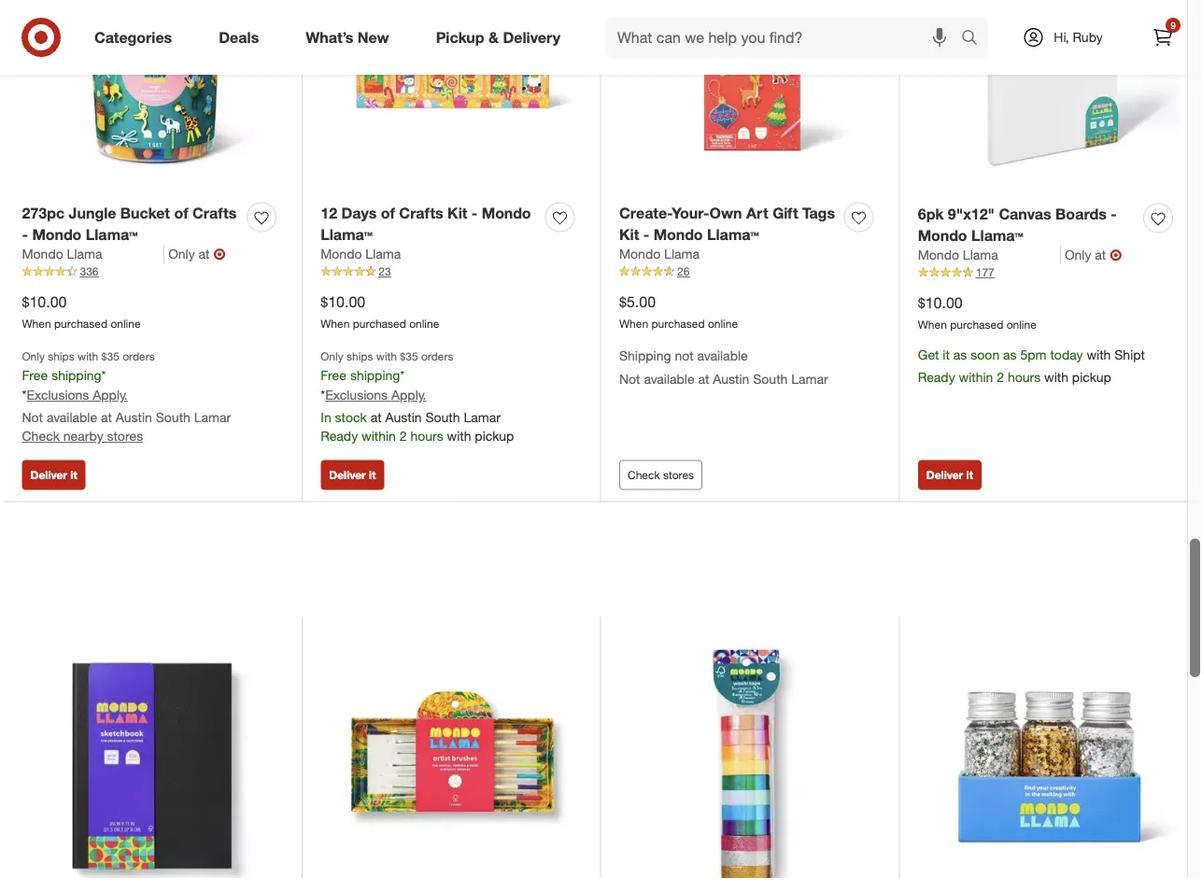 Task type: locate. For each thing, give the bounding box(es) containing it.
kit down create-
[[619, 226, 639, 244]]

ready down get
[[918, 370, 956, 386]]

0 horizontal spatial $35
[[101, 350, 119, 364]]

1 vertical spatial pickup
[[475, 428, 514, 445]]

1 vertical spatial not
[[22, 410, 43, 426]]

apply. inside only ships with $35 orders free shipping * * exclusions apply. in stock at  austin south lamar ready within 2 hours with pickup
[[391, 387, 427, 404]]

$10.00 when purchased online down "177"
[[918, 294, 1037, 332]]

austin right stock
[[385, 410, 422, 426]]

mondo inside 6pk 9"x12" canvas boards - mondo llama™
[[918, 226, 968, 245]]

online up shipping not available not available at austin south lamar
[[708, 317, 738, 331]]

shipt
[[1115, 347, 1146, 364]]

llama™ inside 6pk 9"x12" canvas boards - mondo llama™
[[972, 226, 1024, 245]]

shipping
[[52, 368, 101, 384], [350, 368, 400, 384]]

exclusions inside only ships with $35 orders free shipping * * exclusions apply. in stock at  austin south lamar ready within 2 hours with pickup
[[325, 387, 388, 404]]

0 horizontal spatial hours
[[411, 428, 444, 445]]

ready down stock
[[321, 428, 358, 445]]

purchased for 12 days of crafts kit - mondo llama™
[[353, 317, 406, 331]]

online inside "$5.00 when purchased online"
[[708, 317, 738, 331]]

1 horizontal spatial check
[[628, 469, 660, 483]]

2 exclusions from the left
[[325, 387, 388, 404]]

1 horizontal spatial south
[[426, 410, 460, 426]]

shipping up stock
[[350, 368, 400, 384]]

- right boards
[[1111, 205, 1117, 223]]

$35 for of
[[400, 350, 418, 364]]

-
[[472, 204, 478, 222], [1111, 205, 1117, 223], [22, 226, 28, 244], [644, 226, 650, 244]]

1 crafts from the left
[[192, 204, 237, 222]]

mondo
[[482, 204, 531, 222], [32, 226, 82, 244], [654, 226, 703, 244], [918, 226, 968, 245], [22, 246, 63, 263], [321, 246, 362, 263], [619, 246, 661, 263], [918, 247, 960, 264]]

shipping up nearby
[[52, 368, 101, 384]]

orders down 336 link
[[123, 350, 155, 364]]

1 horizontal spatial deliver it button
[[321, 461, 384, 491]]

3 deliver it button from the left
[[918, 461, 982, 491]]

llama™ down jungle
[[86, 226, 138, 244]]

$10.00 when purchased online
[[22, 293, 141, 331], [321, 293, 439, 331], [918, 294, 1037, 332]]

at down boards
[[1095, 247, 1107, 264]]

0 vertical spatial within
[[959, 370, 994, 386]]

orders for of
[[123, 350, 155, 364]]

llama™
[[86, 226, 138, 244], [321, 226, 373, 244], [707, 226, 759, 244], [972, 226, 1024, 245]]

not inside only ships with $35 orders free shipping * * exclusions apply. not available at austin south lamar check nearby stores
[[22, 410, 43, 426]]

2 $35 from the left
[[400, 350, 418, 364]]

- up 23 link
[[472, 204, 478, 222]]

only inside only ships with $35 orders free shipping * * exclusions apply. in stock at  austin south lamar ready within 2 hours with pickup
[[321, 350, 344, 364]]

0 horizontal spatial crafts
[[192, 204, 237, 222]]

crafts inside 273pc jungle bucket of crafts - mondo llama™
[[192, 204, 237, 222]]

free
[[22, 368, 48, 384], [321, 368, 347, 384]]

check stores button
[[619, 461, 703, 491]]

get
[[918, 347, 939, 364]]

1 of from the left
[[174, 204, 188, 222]]

purchased down 23
[[353, 317, 406, 331]]

orders for crafts
[[421, 350, 454, 364]]

south
[[753, 371, 788, 388], [156, 410, 190, 426], [426, 410, 460, 426]]

1 horizontal spatial as
[[1004, 347, 1017, 364]]

336
[[80, 265, 99, 279]]

$35
[[101, 350, 119, 364], [400, 350, 418, 364]]

days
[[341, 204, 377, 222]]

only at ¬ for boards
[[1065, 246, 1122, 265]]

austin up check nearby stores "button"
[[116, 410, 152, 426]]

2 apply. from the left
[[391, 387, 427, 404]]

online down 23 link
[[409, 317, 439, 331]]

art
[[747, 204, 769, 222]]

1 vertical spatial available
[[644, 371, 695, 388]]

free inside only ships with $35 orders free shipping * * exclusions apply. in stock at  austin south lamar ready within 2 hours with pickup
[[321, 368, 347, 384]]

2 exclusions apply. link from the left
[[325, 387, 427, 404]]

purchased
[[54, 317, 108, 331], [353, 317, 406, 331], [652, 317, 705, 331], [950, 318, 1004, 332]]

mondo llama link up "177"
[[918, 246, 1061, 265]]

273pc jungle bucket of crafts - mondo llama™
[[22, 204, 237, 244]]

south for 273pc jungle bucket of crafts - mondo llama™
[[156, 410, 190, 426]]

only at ¬ up 336 link
[[168, 245, 226, 264]]

1 horizontal spatial stores
[[663, 469, 694, 483]]

0 vertical spatial kit
[[448, 204, 468, 222]]

within down soon on the top right of page
[[959, 370, 994, 386]]

purchased for 273pc jungle bucket of crafts - mondo llama™
[[54, 317, 108, 331]]

search
[[953, 30, 998, 48]]

mondo llama up 23
[[321, 246, 401, 263]]

when inside "$5.00 when purchased online"
[[619, 317, 649, 331]]

delivery
[[503, 28, 561, 46]]

not up check nearby stores "button"
[[22, 410, 43, 426]]

within inside only ships with $35 orders free shipping * * exclusions apply. in stock at  austin south lamar ready within 2 hours with pickup
[[362, 428, 396, 445]]

0 horizontal spatial exclusions
[[27, 387, 89, 404]]

177 link
[[918, 265, 1181, 281]]

2 orders from the left
[[421, 350, 454, 364]]

1 horizontal spatial hours
[[1008, 370, 1041, 386]]

south inside only ships with $35 orders free shipping * * exclusions apply. not available at austin south lamar check nearby stores
[[156, 410, 190, 426]]

$5.00
[[619, 293, 656, 311]]

2 shipping from the left
[[350, 368, 400, 384]]

1 horizontal spatial ¬
[[1110, 246, 1122, 265]]

only inside only ships with $35 orders free shipping * * exclusions apply. not available at austin south lamar check nearby stores
[[22, 350, 45, 364]]

it for 12 days of crafts kit - mondo llama™
[[369, 469, 376, 483]]

0 vertical spatial check
[[22, 428, 60, 445]]

1 vertical spatial within
[[362, 428, 396, 445]]

0 horizontal spatial lamar
[[194, 410, 231, 426]]

austin inside only ships with $35 orders free shipping * * exclusions apply. not available at austin south lamar check nearby stores
[[116, 410, 152, 426]]

$10.00 when purchased online for 6pk 9"x12" canvas boards - mondo llama™
[[918, 294, 1037, 332]]

available
[[698, 348, 748, 364], [644, 371, 695, 388], [47, 410, 97, 426]]

hi, ruby
[[1054, 29, 1103, 45]]

1 horizontal spatial apply.
[[391, 387, 427, 404]]

1 $35 from the left
[[101, 350, 119, 364]]

purchased down 336
[[54, 317, 108, 331]]

exclusions apply. link for 12 days of crafts kit - mondo llama™
[[325, 387, 427, 404]]

exclusions apply. link up nearby
[[27, 387, 128, 404]]

online
[[111, 317, 141, 331], [409, 317, 439, 331], [708, 317, 738, 331], [1007, 318, 1037, 332]]

0 vertical spatial 2
[[997, 370, 1004, 386]]

0 horizontal spatial only at ¬
[[168, 245, 226, 264]]

llama™ inside 273pc jungle bucket of crafts - mondo llama™
[[86, 226, 138, 244]]

only at ¬ for of
[[168, 245, 226, 264]]

ready
[[918, 370, 956, 386], [321, 428, 358, 445]]

llama up 26 at the top right of page
[[664, 246, 700, 263]]

llama up 336
[[67, 246, 102, 263]]

llama up "177"
[[963, 247, 999, 264]]

of inside 273pc jungle bucket of crafts - mondo llama™
[[174, 204, 188, 222]]

0 horizontal spatial available
[[47, 410, 97, 426]]

llama™ down the 9"x12"
[[972, 226, 1024, 245]]

your-
[[672, 204, 710, 222]]

at inside only ships with $35 orders free shipping * * exclusions apply. in stock at  austin south lamar ready within 2 hours with pickup
[[371, 410, 382, 426]]

273pc jungle bucket of crafts - mondo llama™ image
[[22, 0, 283, 192], [22, 0, 283, 192]]

1 horizontal spatial orders
[[421, 350, 454, 364]]

1 horizontal spatial $10.00 when purchased online
[[321, 293, 439, 331]]

exclusions up check nearby stores "button"
[[27, 387, 89, 404]]

2 horizontal spatial $10.00 when purchased online
[[918, 294, 1037, 332]]

$10.00 down 12
[[321, 293, 365, 311]]

1 horizontal spatial lamar
[[464, 410, 501, 426]]

free up check nearby stores "button"
[[22, 368, 48, 384]]

purchased up soon on the top right of page
[[950, 318, 1004, 332]]

0 horizontal spatial orders
[[123, 350, 155, 364]]

¬ up 336 link
[[214, 245, 226, 264]]

$10.00 down 273pc
[[22, 293, 67, 311]]

only ships with $35 orders free shipping * * exclusions apply. in stock at  austin south lamar ready within 2 hours with pickup
[[321, 350, 514, 445]]

2 of from the left
[[381, 204, 395, 222]]

at up nearby
[[101, 410, 112, 426]]

0 horizontal spatial south
[[156, 410, 190, 426]]

mondo llama link
[[22, 245, 165, 264], [321, 245, 401, 264], [619, 245, 700, 264], [918, 246, 1061, 265]]

deliver it button
[[22, 461, 86, 491], [321, 461, 384, 491], [918, 461, 982, 491]]

$10.00 when purchased online down 23
[[321, 293, 439, 331]]

exclusions inside only ships with $35 orders free shipping * * exclusions apply. not available at austin south lamar check nearby stores
[[27, 387, 89, 404]]

austin
[[713, 371, 750, 388], [116, 410, 152, 426], [385, 410, 422, 426]]

1 orders from the left
[[123, 350, 155, 364]]

online up 5pm
[[1007, 318, 1037, 332]]

1 horizontal spatial $35
[[400, 350, 418, 364]]

¬
[[214, 245, 226, 264], [1110, 246, 1122, 265]]

2 vertical spatial available
[[47, 410, 97, 426]]

2 horizontal spatial south
[[753, 371, 788, 388]]

$10.00 for 6pk 9"x12" canvas boards - mondo llama™
[[918, 294, 963, 312]]

deals
[[219, 28, 259, 46]]

exclusions apply. link for 273pc jungle bucket of crafts - mondo llama™
[[27, 387, 128, 404]]

lamar
[[792, 371, 828, 388], [194, 410, 231, 426], [464, 410, 501, 426]]

0 horizontal spatial austin
[[116, 410, 152, 426]]

0 horizontal spatial pickup
[[475, 428, 514, 445]]

2 horizontal spatial deliver it
[[927, 469, 974, 483]]

1 horizontal spatial deliver it
[[329, 469, 376, 483]]

2 horizontal spatial austin
[[713, 371, 750, 388]]

austin down "$5.00 when purchased online"
[[713, 371, 750, 388]]

0 horizontal spatial within
[[362, 428, 396, 445]]

llama™ inside create-your-own art gift tags kit - mondo llama™
[[707, 226, 759, 244]]

$10.00 for 273pc jungle bucket of crafts - mondo llama™
[[22, 293, 67, 311]]

12 days of crafts kit - mondo llama™ image
[[321, 0, 582, 192], [321, 0, 582, 192]]

deliver for 12 days of crafts kit - mondo llama™
[[329, 469, 366, 483]]

0 vertical spatial not
[[619, 371, 641, 388]]

ships inside only ships with $35 orders free shipping * * exclusions apply. not available at austin south lamar check nearby stores
[[48, 350, 75, 364]]

0 horizontal spatial ¬
[[214, 245, 226, 264]]

deliver
[[30, 469, 67, 483], [329, 469, 366, 483], [927, 469, 964, 483]]

within inside get it as soon as 5pm today with shipt ready within 2 hours with pickup
[[959, 370, 994, 386]]

at right stock
[[371, 410, 382, 426]]

not down shipping at the right top of the page
[[619, 371, 641, 388]]

0 vertical spatial available
[[698, 348, 748, 364]]

1 exclusions from the left
[[27, 387, 89, 404]]

2 deliver it button from the left
[[321, 461, 384, 491]]

9 link
[[1143, 17, 1184, 58]]

2 deliver from the left
[[329, 469, 366, 483]]

0 horizontal spatial kit
[[448, 204, 468, 222]]

ships inside only ships with $35 orders free shipping * * exclusions apply. in stock at  austin south lamar ready within 2 hours with pickup
[[347, 350, 373, 364]]

at inside shipping not available not available at austin south lamar
[[698, 371, 710, 388]]

online down 336 link
[[111, 317, 141, 331]]

available inside only ships with $35 orders free shipping * * exclusions apply. not available at austin south lamar check nearby stores
[[47, 410, 97, 426]]

*
[[101, 368, 106, 384], [400, 368, 405, 384], [22, 387, 27, 404], [321, 387, 325, 404]]

of right the days
[[381, 204, 395, 222]]

- inside 6pk 9"x12" canvas boards - mondo llama™
[[1111, 205, 1117, 223]]

0 horizontal spatial free
[[22, 368, 48, 384]]

1 shipping from the left
[[52, 368, 101, 384]]

¬ up 177 link
[[1110, 246, 1122, 265]]

available up check nearby stores "button"
[[47, 410, 97, 426]]

273pc
[[22, 204, 65, 222]]

at down "$5.00 when purchased online"
[[698, 371, 710, 388]]

11pk bright glitter washi tape - mondo llama™ image
[[619, 636, 881, 878], [619, 636, 881, 878]]

ships for 273pc jungle bucket of crafts - mondo llama™
[[48, 350, 75, 364]]

mondo llama link up 26 at the top right of page
[[619, 245, 700, 264]]

shipping
[[619, 348, 671, 364]]

0 horizontal spatial $10.00 when purchased online
[[22, 293, 141, 331]]

$10.00
[[22, 293, 67, 311], [321, 293, 365, 311], [918, 294, 963, 312]]

- inside create-your-own art gift tags kit - mondo llama™
[[644, 226, 650, 244]]

orders down 23 link
[[421, 350, 454, 364]]

online for canvas
[[1007, 318, 1037, 332]]

apply. for of
[[391, 387, 427, 404]]

1 exclusions apply. link from the left
[[27, 387, 128, 404]]

1 horizontal spatial only at ¬
[[1065, 246, 1122, 265]]

1 vertical spatial 2
[[400, 428, 407, 445]]

llama for 'mondo llama' link on top of 336
[[67, 246, 102, 263]]

1 vertical spatial hours
[[411, 428, 444, 445]]

2 as from the left
[[1004, 347, 1017, 364]]

purchased inside "$5.00 when purchased online"
[[652, 317, 705, 331]]

2 horizontal spatial deliver
[[927, 469, 964, 483]]

3pk specialty glitter silvers and golds - mondo llama™ image
[[918, 636, 1181, 878], [918, 636, 1181, 878]]

3 deliver from the left
[[927, 469, 964, 483]]

when
[[22, 317, 51, 331], [321, 317, 350, 331], [619, 317, 649, 331], [918, 318, 947, 332]]

llama up 23
[[366, 246, 401, 263]]

crafts right the days
[[399, 204, 443, 222]]

1 vertical spatial ready
[[321, 428, 358, 445]]

crafts right bucket on the top left of the page
[[192, 204, 237, 222]]

mondo inside '12 days of crafts kit - mondo llama™'
[[482, 204, 531, 222]]

when for 273pc jungle bucket of crafts - mondo llama™
[[22, 317, 51, 331]]

purchased for create-your-own art gift tags kit - mondo llama™
[[652, 317, 705, 331]]

not
[[619, 371, 641, 388], [22, 410, 43, 426]]

0 vertical spatial hours
[[1008, 370, 1041, 386]]

today
[[1051, 347, 1083, 364]]

available right not
[[698, 348, 748, 364]]

of
[[174, 204, 188, 222], [381, 204, 395, 222]]

1 horizontal spatial not
[[619, 371, 641, 388]]

1 horizontal spatial austin
[[385, 410, 422, 426]]

soon
[[971, 347, 1000, 364]]

1 vertical spatial kit
[[619, 226, 639, 244]]

1 horizontal spatial ready
[[918, 370, 956, 386]]

orders
[[123, 350, 155, 364], [421, 350, 454, 364]]

llama™ down the days
[[321, 226, 373, 244]]

free for 12 days of crafts kit - mondo llama™
[[321, 368, 347, 384]]

5pm
[[1021, 347, 1047, 364]]

0 vertical spatial ready
[[918, 370, 956, 386]]

deliver for 273pc jungle bucket of crafts - mondo llama™
[[30, 469, 67, 483]]

2 free from the left
[[321, 368, 347, 384]]

0 horizontal spatial ready
[[321, 428, 358, 445]]

108pg blank hardbound sketchbook 8.5"x11" black - mondo llama™ image
[[22, 636, 283, 878], [22, 636, 283, 878]]

free for 273pc jungle bucket of crafts - mondo llama™
[[22, 368, 48, 384]]

0 vertical spatial pickup
[[1073, 370, 1112, 386]]

1 deliver it from the left
[[30, 469, 77, 483]]

1 free from the left
[[22, 368, 48, 384]]

2 horizontal spatial $10.00
[[918, 294, 963, 312]]

0 horizontal spatial not
[[22, 410, 43, 426]]

1 horizontal spatial pickup
[[1073, 370, 1112, 386]]

exclusions apply. link up stock
[[325, 387, 427, 404]]

at up 336 link
[[199, 246, 210, 263]]

pickup
[[1073, 370, 1112, 386], [475, 428, 514, 445]]

$10.00 when purchased online down 336
[[22, 293, 141, 331]]

in
[[321, 410, 331, 426]]

gift
[[773, 204, 798, 222]]

exclusions
[[27, 387, 89, 404], [325, 387, 388, 404]]

stores inside only ships with $35 orders free shipping * * exclusions apply. not available at austin south lamar check nearby stores
[[107, 428, 143, 445]]

lamar inside only ships with $35 orders free shipping * * exclusions apply. not available at austin south lamar check nearby stores
[[194, 410, 231, 426]]

mondo inside 273pc jungle bucket of crafts - mondo llama™
[[32, 226, 82, 244]]

apply. inside only ships with $35 orders free shipping * * exclusions apply. not available at austin south lamar check nearby stores
[[93, 387, 128, 404]]

as left soon on the top right of page
[[954, 347, 967, 364]]

1 horizontal spatial shipping
[[350, 368, 400, 384]]

it inside get it as soon as 5pm today with shipt ready within 2 hours with pickup
[[943, 347, 950, 364]]

1 deliver it button from the left
[[22, 461, 86, 491]]

it
[[943, 347, 950, 364], [70, 469, 77, 483], [369, 469, 376, 483], [967, 469, 974, 483]]

336 link
[[22, 264, 283, 281]]

free inside only ships with $35 orders free shipping * * exclusions apply. not available at austin south lamar check nearby stores
[[22, 368, 48, 384]]

2 horizontal spatial deliver it button
[[918, 461, 982, 491]]

$10.00 up get
[[918, 294, 963, 312]]

1 horizontal spatial ships
[[347, 350, 373, 364]]

orders inside only ships with $35 orders free shipping * * exclusions apply. in stock at  austin south lamar ready within 2 hours with pickup
[[421, 350, 454, 364]]

of right bucket on the top left of the page
[[174, 204, 188, 222]]

6pk 9"x12" canvas boards - mondo llama™ image
[[918, 0, 1181, 193], [918, 0, 1181, 193]]

llama for 'mondo llama' link over 23
[[366, 246, 401, 263]]

0 horizontal spatial as
[[954, 347, 967, 364]]

0 horizontal spatial of
[[174, 204, 188, 222]]

kit
[[448, 204, 468, 222], [619, 226, 639, 244]]

exclusions apply. link
[[27, 387, 128, 404], [325, 387, 427, 404]]

ready inside only ships with $35 orders free shipping * * exclusions apply. in stock at  austin south lamar ready within 2 hours with pickup
[[321, 428, 358, 445]]

0 horizontal spatial exclusions apply. link
[[27, 387, 128, 404]]

- down 273pc
[[22, 226, 28, 244]]

only
[[168, 246, 195, 263], [1065, 247, 1092, 264], [22, 350, 45, 364], [321, 350, 344, 364]]

2 crafts from the left
[[399, 204, 443, 222]]

within down stock
[[362, 428, 396, 445]]

free up in
[[321, 368, 347, 384]]

1 horizontal spatial of
[[381, 204, 395, 222]]

available down not
[[644, 371, 695, 388]]

0 horizontal spatial apply.
[[93, 387, 128, 404]]

shipping inside only ships with $35 orders free shipping * * exclusions apply. not available at austin south lamar check nearby stores
[[52, 368, 101, 384]]

only at ¬
[[168, 245, 226, 264], [1065, 246, 1122, 265]]

0 horizontal spatial stores
[[107, 428, 143, 445]]

as left 5pm
[[1004, 347, 1017, 364]]

shipping not available not available at austin south lamar
[[619, 348, 828, 388]]

apply.
[[93, 387, 128, 404], [391, 387, 427, 404]]

1 vertical spatial stores
[[663, 469, 694, 483]]

1 horizontal spatial crafts
[[399, 204, 443, 222]]

exclusions up stock
[[325, 387, 388, 404]]

1 deliver from the left
[[30, 469, 67, 483]]

1 horizontal spatial exclusions apply. link
[[325, 387, 427, 404]]

exclusions for 12 days of crafts kit - mondo llama™
[[325, 387, 388, 404]]

0 horizontal spatial check
[[22, 428, 60, 445]]

0 horizontal spatial shipping
[[52, 368, 101, 384]]

1 horizontal spatial within
[[959, 370, 994, 386]]

create-your-own art gift tags kit - mondo llama™ image
[[619, 0, 881, 192], [619, 0, 881, 192]]

2 horizontal spatial available
[[698, 348, 748, 364]]

austin inside only ships with $35 orders free shipping * * exclusions apply. in stock at  austin south lamar ready within 2 hours with pickup
[[385, 410, 422, 426]]

kit up 23 link
[[448, 204, 468, 222]]

austin for 12 days of crafts kit - mondo llama™
[[385, 410, 422, 426]]

&
[[489, 28, 499, 46]]

ships up check nearby stores "button"
[[48, 350, 75, 364]]

1 apply. from the left
[[93, 387, 128, 404]]

deliver it button for 273pc jungle bucket of crafts - mondo llama™
[[22, 461, 86, 491]]

purchased up not
[[652, 317, 705, 331]]

shipping inside only ships with $35 orders free shipping * * exclusions apply. in stock at  austin south lamar ready within 2 hours with pickup
[[350, 368, 400, 384]]

llama for 'mondo llama' link above 26 at the top right of page
[[664, 246, 700, 263]]

1 horizontal spatial exclusions
[[325, 387, 388, 404]]

stores
[[107, 428, 143, 445], [663, 469, 694, 483]]

mondo llama up 26 at the top right of page
[[619, 246, 700, 263]]

2 inside only ships with $35 orders free shipping * * exclusions apply. in stock at  austin south lamar ready within 2 hours with pickup
[[400, 428, 407, 445]]

1 horizontal spatial deliver
[[329, 469, 366, 483]]

lamar inside shipping not available not available at austin south lamar
[[792, 371, 828, 388]]

llama™ down own
[[707, 226, 759, 244]]

deliver it button for 12 days of crafts kit - mondo llama™
[[321, 461, 384, 491]]

not inside shipping not available not available at austin south lamar
[[619, 371, 641, 388]]

- down create-
[[644, 226, 650, 244]]

lamar inside only ships with $35 orders free shipping * * exclusions apply. in stock at  austin south lamar ready within 2 hours with pickup
[[464, 410, 501, 426]]

2 ships from the left
[[347, 350, 373, 364]]

1 vertical spatial check
[[628, 469, 660, 483]]

check
[[22, 428, 60, 445], [628, 469, 660, 483]]

crafts
[[192, 204, 237, 222], [399, 204, 443, 222]]

deliver it for 12 days of crafts kit - mondo llama™
[[329, 469, 376, 483]]

1 horizontal spatial free
[[321, 368, 347, 384]]

3 deliver it from the left
[[927, 469, 974, 483]]

0 vertical spatial stores
[[107, 428, 143, 445]]

0 horizontal spatial deliver
[[30, 469, 67, 483]]

7pc artist paintbrush set - mondo llama™ image
[[321, 636, 582, 878], [321, 636, 582, 878]]

0 horizontal spatial deliver it
[[30, 469, 77, 483]]

0 horizontal spatial 2
[[400, 428, 407, 445]]

south inside only ships with $35 orders free shipping * * exclusions apply. in stock at  austin south lamar ready within 2 hours with pickup
[[426, 410, 460, 426]]

$35 for bucket
[[101, 350, 119, 364]]

orders inside only ships with $35 orders free shipping * * exclusions apply. not available at austin south lamar check nearby stores
[[123, 350, 155, 364]]

1 ships from the left
[[48, 350, 75, 364]]

ships up stock
[[347, 350, 373, 364]]

9
[[1171, 19, 1176, 31]]

$35 inside only ships with $35 orders free shipping * * exclusions apply. in stock at  austin south lamar ready within 2 hours with pickup
[[400, 350, 418, 364]]

only at ¬ down boards
[[1065, 246, 1122, 265]]

1 horizontal spatial kit
[[619, 226, 639, 244]]

0 horizontal spatial ships
[[48, 350, 75, 364]]

0 horizontal spatial deliver it button
[[22, 461, 86, 491]]

1 horizontal spatial 2
[[997, 370, 1004, 386]]

0 horizontal spatial $10.00
[[22, 293, 67, 311]]

1 horizontal spatial $10.00
[[321, 293, 365, 311]]

2 horizontal spatial lamar
[[792, 371, 828, 388]]

2 deliver it from the left
[[329, 469, 376, 483]]

$35 inside only ships with $35 orders free shipping * * exclusions apply. not available at austin south lamar check nearby stores
[[101, 350, 119, 364]]

within
[[959, 370, 994, 386], [362, 428, 396, 445]]



Task type: vqa. For each thing, say whether or not it's contained in the screenshot.
right product
no



Task type: describe. For each thing, give the bounding box(es) containing it.
what's
[[306, 28, 354, 46]]

pickup
[[436, 28, 485, 46]]

what's new link
[[290, 17, 413, 58]]

mondo inside create-your-own art gift tags kit - mondo llama™
[[654, 226, 703, 244]]

mondo llama up "177"
[[918, 247, 999, 264]]

hours inside only ships with $35 orders free shipping * * exclusions apply. in stock at  austin south lamar ready within 2 hours with pickup
[[411, 428, 444, 445]]

deliver it button for 6pk 9"x12" canvas boards - mondo llama™
[[918, 461, 982, 491]]

What can we help you find? suggestions appear below search field
[[606, 17, 966, 58]]

ready inside get it as soon as 5pm today with shipt ready within 2 hours with pickup
[[918, 370, 956, 386]]

austin for 273pc jungle bucket of crafts - mondo llama™
[[116, 410, 152, 426]]

hi,
[[1054, 29, 1069, 45]]

tags
[[803, 204, 835, 222]]

273pc jungle bucket of crafts - mondo llama™ link
[[22, 203, 239, 245]]

categories
[[94, 28, 172, 46]]

when for create-your-own art gift tags kit - mondo llama™
[[619, 317, 649, 331]]

deliver for 6pk 9"x12" canvas boards - mondo llama™
[[927, 469, 964, 483]]

canvas
[[999, 205, 1052, 223]]

kit inside '12 days of crafts kit - mondo llama™'
[[448, 204, 468, 222]]

pickup & delivery
[[436, 28, 561, 46]]

¬ for 273pc jungle bucket of crafts - mondo llama™
[[214, 245, 226, 264]]

deliver it for 6pk 9"x12" canvas boards - mondo llama™
[[927, 469, 974, 483]]

- inside '12 days of crafts kit - mondo llama™'
[[472, 204, 478, 222]]

own
[[710, 204, 742, 222]]

boards
[[1056, 205, 1107, 223]]

check inside only ships with $35 orders free shipping * * exclusions apply. not available at austin south lamar check nearby stores
[[22, 428, 60, 445]]

$10.00 for 12 days of crafts kit - mondo llama™
[[321, 293, 365, 311]]

9"x12"
[[948, 205, 995, 223]]

6pk 9"x12" canvas boards - mondo llama™ link
[[918, 204, 1137, 246]]

$5.00 when purchased online
[[619, 293, 738, 331]]

it for 273pc jungle bucket of crafts - mondo llama™
[[70, 469, 77, 483]]

check nearby stores button
[[22, 427, 143, 446]]

12 days of crafts kit - mondo llama™ link
[[321, 203, 538, 245]]

26 link
[[619, 264, 881, 281]]

mondo llama up 336
[[22, 246, 102, 263]]

¬ for 6pk 9"x12" canvas boards - mondo llama™
[[1110, 246, 1122, 265]]

jungle
[[69, 204, 116, 222]]

bucket
[[120, 204, 170, 222]]

create-your-own art gift tags kit - mondo llama™ link
[[619, 203, 837, 245]]

get it as soon as 5pm today with shipt ready within 2 hours with pickup
[[918, 347, 1146, 386]]

llama™ inside '12 days of crafts kit - mondo llama™'
[[321, 226, 373, 244]]

23 link
[[321, 264, 582, 281]]

it for 6pk 9"x12" canvas boards - mondo llama™
[[967, 469, 974, 483]]

ruby
[[1073, 29, 1103, 45]]

2 inside get it as soon as 5pm today with shipt ready within 2 hours with pickup
[[997, 370, 1004, 386]]

south for 12 days of crafts kit - mondo llama™
[[426, 410, 460, 426]]

177
[[976, 266, 995, 280]]

austin inside shipping not available not available at austin south lamar
[[713, 371, 750, 388]]

$10.00 when purchased online for 12 days of crafts kit - mondo llama™
[[321, 293, 439, 331]]

lamar for 273pc jungle bucket of crafts - mondo llama™
[[194, 410, 231, 426]]

check stores
[[628, 469, 694, 483]]

shipping for 12 days of crafts kit - mondo llama™
[[350, 368, 400, 384]]

exclusions for 273pc jungle bucket of crafts - mondo llama™
[[27, 387, 89, 404]]

at inside only ships with $35 orders free shipping * * exclusions apply. not available at austin south lamar check nearby stores
[[101, 410, 112, 426]]

online for of
[[409, 317, 439, 331]]

12
[[321, 204, 337, 222]]

create-
[[619, 204, 672, 222]]

only ships with $35 orders free shipping * * exclusions apply. not available at austin south lamar check nearby stores
[[22, 350, 231, 445]]

mondo llama link up 336
[[22, 245, 165, 264]]

new
[[358, 28, 389, 46]]

of inside '12 days of crafts kit - mondo llama™'
[[381, 204, 395, 222]]

deliver it for 273pc jungle bucket of crafts - mondo llama™
[[30, 469, 77, 483]]

pickup & delivery link
[[420, 17, 584, 58]]

not
[[675, 348, 694, 364]]

shipping for 273pc jungle bucket of crafts - mondo llama™
[[52, 368, 101, 384]]

ships for 12 days of crafts kit - mondo llama™
[[347, 350, 373, 364]]

create-your-own art gift tags kit - mondo llama™
[[619, 204, 835, 244]]

categories link
[[78, 17, 195, 58]]

1 horizontal spatial available
[[644, 371, 695, 388]]

what's new
[[306, 28, 389, 46]]

mondo llama link up 23
[[321, 245, 401, 264]]

when for 6pk 9"x12" canvas boards - mondo llama™
[[918, 318, 947, 332]]

stock
[[335, 410, 367, 426]]

when for 12 days of crafts kit - mondo llama™
[[321, 317, 350, 331]]

6pk
[[918, 205, 944, 223]]

crafts inside '12 days of crafts kit - mondo llama™'
[[399, 204, 443, 222]]

deals link
[[203, 17, 282, 58]]

search button
[[953, 17, 998, 62]]

1 as from the left
[[954, 347, 967, 364]]

llama for 'mondo llama' link over "177"
[[963, 247, 999, 264]]

pickup inside get it as soon as 5pm today with shipt ready within 2 hours with pickup
[[1073, 370, 1112, 386]]

- inside 273pc jungle bucket of crafts - mondo llama™
[[22, 226, 28, 244]]

apply. for bucket
[[93, 387, 128, 404]]

26
[[677, 265, 690, 279]]

stores inside "button"
[[663, 469, 694, 483]]

12 days of crafts kit - mondo llama™
[[321, 204, 531, 244]]

kit inside create-your-own art gift tags kit - mondo llama™
[[619, 226, 639, 244]]

lamar for 12 days of crafts kit - mondo llama™
[[464, 410, 501, 426]]

online for own
[[708, 317, 738, 331]]

with inside only ships with $35 orders free shipping * * exclusions apply. not available at austin south lamar check nearby stores
[[78, 350, 98, 364]]

pickup inside only ships with $35 orders free shipping * * exclusions apply. in stock at  austin south lamar ready within 2 hours with pickup
[[475, 428, 514, 445]]

6pk 9"x12" canvas boards - mondo llama™
[[918, 205, 1117, 245]]

nearby
[[63, 428, 103, 445]]

online for bucket
[[111, 317, 141, 331]]

check inside "button"
[[628, 469, 660, 483]]

23
[[379, 265, 391, 279]]

hours inside get it as soon as 5pm today with shipt ready within 2 hours with pickup
[[1008, 370, 1041, 386]]

south inside shipping not available not available at austin south lamar
[[753, 371, 788, 388]]

$10.00 when purchased online for 273pc jungle bucket of crafts - mondo llama™
[[22, 293, 141, 331]]

purchased for 6pk 9"x12" canvas boards - mondo llama™
[[950, 318, 1004, 332]]



